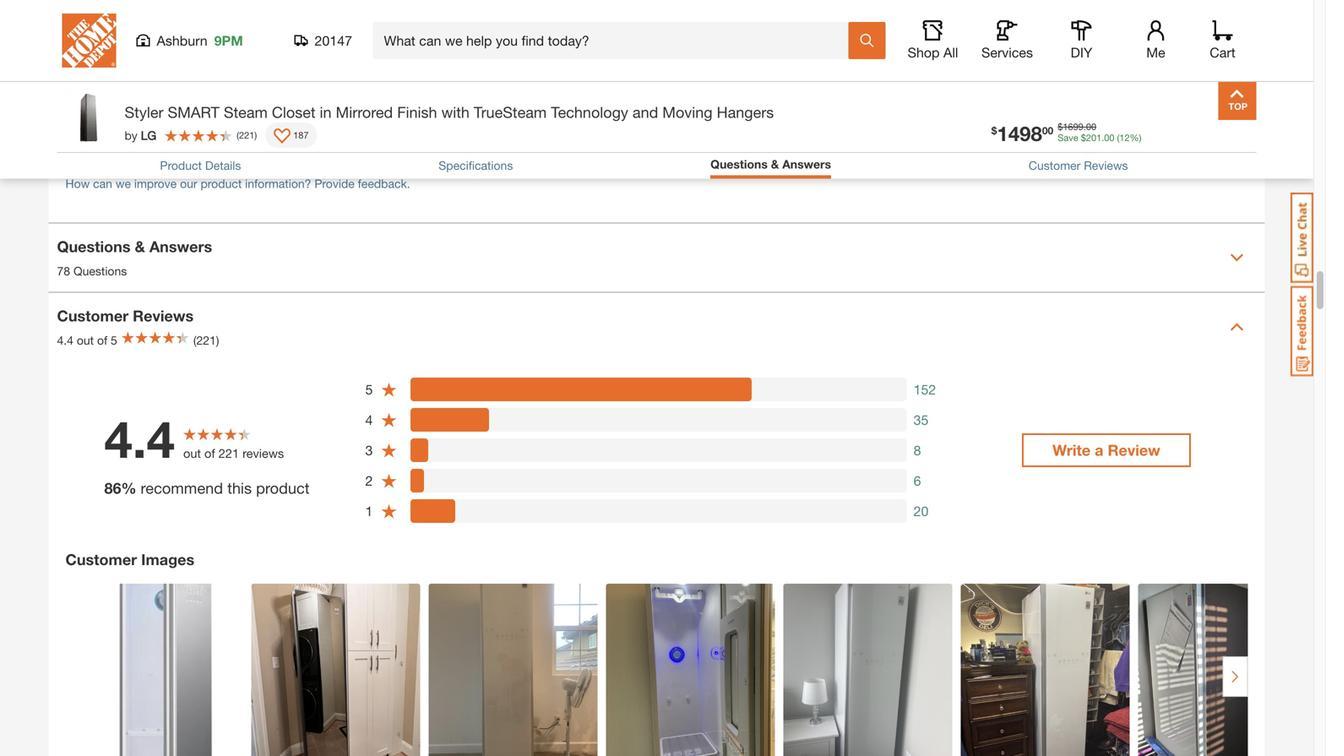 Task type: describe. For each thing, give the bounding box(es) containing it.
warranty / certifications
[[65, 57, 229, 75]]

( 221 )
[[237, 130, 257, 141]]

listings
[[170, 97, 211, 111]]

shop
[[908, 44, 940, 60]]

0 vertical spatial 5
[[111, 333, 117, 347]]

1 inside limited warranty 1 year parts and labor (in home service), 10 year smart inverter compressor
[[1054, 97, 1061, 111]]

review
[[1108, 441, 1161, 459]]

%)
[[1130, 132, 1142, 143]]

0 horizontal spatial warranty
[[65, 57, 126, 75]]

8
[[914, 442, 921, 458]]

how can we improve our product information? provide feedback.
[[65, 177, 410, 191]]

styler
[[125, 103, 163, 121]]

What can we help you find today? search field
[[384, 23, 848, 58]]

hangers
[[717, 103, 774, 121]]

star icon image for 2
[[381, 473, 397, 489]]

reviews
[[243, 446, 284, 460]]

details
[[205, 159, 241, 172]]

4.4 for 4.4 out of 5
[[57, 333, 73, 347]]

(in
[[1178, 97, 1191, 111]]

0 horizontal spatial and
[[147, 97, 167, 111]]

top button
[[1219, 82, 1257, 120]]

services button
[[981, 20, 1035, 61]]

information?
[[245, 177, 311, 191]]

with
[[442, 103, 470, 121]]

caret image for questions & answers
[[1231, 251, 1244, 265]]

product
[[160, 159, 202, 172]]

lg
[[141, 128, 156, 142]]

finish
[[397, 103, 437, 121]]

2 vertical spatial customer
[[65, 551, 137, 569]]

20147
[[315, 33, 352, 49]]

certifications and listings
[[74, 97, 211, 111]]

3
[[365, 442, 373, 458]]

shop all
[[908, 44, 959, 60]]

1 vertical spatial out
[[183, 446, 201, 460]]

0 horizontal spatial .
[[1084, 121, 1086, 132]]

how can we improve our product information? provide feedback. link
[[65, 177, 410, 191]]

20
[[914, 503, 929, 519]]

cart
[[1210, 44, 1236, 60]]

manufacturer
[[665, 97, 736, 111]]

feedback.
[[358, 177, 410, 191]]

diy button
[[1055, 20, 1109, 61]]

152
[[914, 382, 936, 398]]

write a review button
[[1022, 434, 1191, 467]]

1 vertical spatial 221
[[219, 446, 239, 460]]

write
[[1053, 441, 1091, 459]]

86
[[104, 479, 121, 497]]

me
[[1147, 44, 1166, 60]]

0 vertical spatial customer
[[1029, 159, 1081, 172]]

moving
[[663, 103, 713, 121]]

warranty for limited warranty 1 year parts and labor (in home service), 10 year smart inverter compressor
[[1003, 97, 1051, 111]]

star icon image for 3
[[381, 442, 397, 459]]

product image image
[[61, 90, 116, 145]]

questions for questions & answers
[[711, 157, 768, 171]]

smart
[[168, 103, 220, 121]]

0 horizontal spatial $
[[992, 124, 997, 136]]

steam
[[224, 103, 268, 121]]

0 horizontal spatial (
[[237, 130, 239, 141]]

shop all button
[[906, 20, 960, 61]]

86 % recommend this product
[[104, 479, 310, 497]]

closet
[[272, 103, 316, 121]]

0 horizontal spatial customer reviews
[[57, 307, 194, 325]]

%
[[121, 479, 136, 497]]

1 vertical spatial 5
[[365, 382, 373, 398]]

all
[[944, 44, 959, 60]]

1 vertical spatial 1
[[365, 503, 373, 519]]

10
[[1010, 115, 1023, 129]]

warranty for manufacturer warranty
[[739, 97, 786, 111]]

12
[[1120, 132, 1130, 143]]

)
[[255, 130, 257, 141]]

csa
[[370, 97, 394, 111]]

technology
[[551, 103, 629, 121]]

feedback link image
[[1291, 286, 1314, 377]]

2
[[365, 473, 373, 489]]

product details
[[160, 159, 241, 172]]

how
[[65, 177, 90, 191]]

inverter
[[1088, 115, 1128, 129]]

$ 1498 00 $ 1699 . 00 save $ 201 . 00 ( 12 %)
[[992, 121, 1142, 145]]

customer images
[[65, 551, 194, 569]]

answers for questions & answers
[[783, 157, 831, 171]]

smart
[[1053, 115, 1084, 129]]

& for questions & answers 78 questions
[[135, 237, 145, 256]]

ashburn 9pm
[[157, 33, 243, 49]]

20147 button
[[294, 32, 353, 49]]

cart link
[[1204, 20, 1242, 61]]

0 vertical spatial certifications
[[140, 57, 229, 75]]

1 vertical spatial certifications
[[74, 97, 144, 111]]

187 button
[[265, 123, 317, 148]]

save
[[1058, 132, 1079, 143]]

4.4 out of 5
[[57, 333, 117, 347]]

by lg
[[125, 128, 156, 142]]

by
[[125, 128, 138, 142]]

csa listed
[[370, 97, 429, 111]]

questions & answers
[[711, 157, 831, 171]]

1 horizontal spatial product
[[256, 479, 310, 497]]

1 horizontal spatial 00
[[1086, 121, 1097, 132]]

limited
[[961, 97, 1000, 111]]

1 horizontal spatial and
[[633, 103, 658, 121]]

styler smart steam closet in mirrored finish with truesteam technology and moving hangers
[[125, 103, 774, 121]]

2 horizontal spatial 00
[[1105, 132, 1115, 143]]



Task type: locate. For each thing, give the bounding box(es) containing it.
221 left the reviews
[[219, 446, 239, 460]]

compressor
[[1131, 115, 1196, 129]]

ashburn
[[157, 33, 208, 49]]

display image
[[274, 128, 291, 145]]

0 vertical spatial product
[[201, 177, 242, 191]]

1 vertical spatial of
[[205, 446, 215, 460]]

truesteam
[[474, 103, 547, 121]]

1 horizontal spatial 4.4
[[104, 408, 175, 469]]

star icon image for 1
[[381, 503, 397, 520]]

2 vertical spatial questions
[[73, 264, 127, 278]]

warranty up questions & answers
[[739, 97, 786, 111]]

improve
[[134, 177, 177, 191]]

mirrored
[[336, 103, 393, 121]]

our
[[180, 177, 197, 191]]

customer reviews down save
[[1029, 159, 1128, 172]]

1 vertical spatial year
[[1026, 115, 1049, 129]]

answers for questions & answers 78 questions
[[149, 237, 212, 256]]

1 horizontal spatial customer reviews
[[1029, 159, 1128, 172]]

00 left save
[[1043, 124, 1054, 136]]

diy
[[1071, 44, 1093, 60]]

live chat image
[[1291, 193, 1314, 283]]

1 caret image from the top
[[1231, 251, 1244, 265]]

1 horizontal spatial of
[[205, 446, 215, 460]]

1 horizontal spatial reviews
[[1084, 159, 1128, 172]]

we
[[116, 177, 131, 191]]

product down the details in the top left of the page
[[201, 177, 242, 191]]

customer reviews button
[[1029, 159, 1128, 172], [1029, 159, 1128, 172]]

221
[[239, 130, 255, 141], [219, 446, 239, 460]]

2 horizontal spatial $
[[1081, 132, 1086, 143]]

( left )
[[237, 130, 239, 141]]

1 down 2
[[365, 503, 373, 519]]

1 star icon image from the top
[[381, 381, 397, 398]]

warranty left /
[[65, 57, 126, 75]]

the home depot logo image
[[62, 14, 116, 68]]

1 horizontal spatial $
[[1058, 121, 1063, 132]]

out
[[77, 333, 94, 347], [183, 446, 201, 460]]

0 vertical spatial 1
[[1054, 97, 1061, 111]]

questions & answers 78 questions
[[57, 237, 212, 278]]

5 star icon image from the top
[[381, 503, 397, 520]]

can
[[93, 177, 112, 191]]

1 horizontal spatial (
[[1117, 132, 1120, 143]]

customer down save
[[1029, 159, 1081, 172]]

1 horizontal spatial warranty
[[739, 97, 786, 111]]

1 horizontal spatial .
[[1102, 132, 1105, 143]]

reviews up (221)
[[133, 307, 194, 325]]

certifications up by
[[74, 97, 144, 111]]

answers inside questions & answers 78 questions
[[149, 237, 212, 256]]

1 horizontal spatial &
[[771, 157, 779, 171]]

4.4 for 4.4
[[104, 408, 175, 469]]

1 vertical spatial caret image
[[1231, 320, 1244, 334]]

reviews down 201
[[1084, 159, 1128, 172]]

customer
[[1029, 159, 1081, 172], [57, 307, 129, 325], [65, 551, 137, 569]]

warranty up 10
[[1003, 97, 1051, 111]]

certifications down the ashburn
[[140, 57, 229, 75]]

0 vertical spatial answers
[[783, 157, 831, 171]]

/
[[131, 57, 136, 75]]

0 horizontal spatial 5
[[111, 333, 117, 347]]

and inside limited warranty 1 year parts and labor (in home service), 10 year smart inverter compressor
[[1121, 97, 1141, 111]]

1 vertical spatial reviews
[[133, 307, 194, 325]]

services
[[982, 44, 1033, 60]]

0 horizontal spatial 1
[[365, 503, 373, 519]]

0 horizontal spatial out
[[77, 333, 94, 347]]

out of 221 reviews
[[183, 446, 284, 460]]

3 star icon image from the top
[[381, 442, 397, 459]]

4.4
[[57, 333, 73, 347], [104, 408, 175, 469]]

1 vertical spatial 4.4
[[104, 408, 175, 469]]

manufacturer warranty
[[665, 97, 786, 111]]

0 vertical spatial questions
[[711, 157, 768, 171]]

1 horizontal spatial answers
[[783, 157, 831, 171]]

service),
[[961, 115, 1007, 129]]

0 vertical spatial caret image
[[1231, 251, 1244, 265]]

limited warranty 1 year parts and labor (in home service), 10 year smart inverter compressor
[[961, 97, 1226, 129]]

1 vertical spatial customer
[[57, 307, 129, 325]]

questions up 78
[[57, 237, 131, 256]]

caret image
[[1231, 251, 1244, 265], [1231, 320, 1244, 334]]

a
[[1095, 441, 1104, 459]]

images
[[141, 551, 194, 569]]

provide
[[315, 177, 355, 191]]

& down improve
[[135, 237, 145, 256]]

$ left 10
[[992, 124, 997, 136]]

this
[[227, 479, 252, 497]]

1699
[[1063, 121, 1084, 132]]

0 vertical spatial of
[[97, 333, 107, 347]]

write a review
[[1053, 441, 1161, 459]]

0 vertical spatial &
[[771, 157, 779, 171]]

1 vertical spatial product
[[256, 479, 310, 497]]

0 vertical spatial 4.4
[[57, 333, 73, 347]]

( inside $ 1498 00 $ 1699 . 00 save $ 201 . 00 ( 12 %)
[[1117, 132, 1120, 143]]

5
[[111, 333, 117, 347], [365, 382, 373, 398]]

& down hangers
[[771, 157, 779, 171]]

( left %)
[[1117, 132, 1120, 143]]

201
[[1086, 132, 1102, 143]]

1 horizontal spatial out
[[183, 446, 201, 460]]

$ right save
[[1081, 132, 1086, 143]]

of
[[97, 333, 107, 347], [205, 446, 215, 460]]

9pm
[[214, 33, 243, 49]]

questions down hangers
[[711, 157, 768, 171]]

0 horizontal spatial of
[[97, 333, 107, 347]]

4.4 down 78
[[57, 333, 73, 347]]

1 vertical spatial &
[[135, 237, 145, 256]]

(
[[237, 130, 239, 141], [1117, 132, 1120, 143]]

star icon image for 4
[[381, 412, 397, 428]]

1 up 'smart'
[[1054, 97, 1061, 111]]

2 horizontal spatial and
[[1121, 97, 1141, 111]]

customer reviews up 4.4 out of 5
[[57, 307, 194, 325]]

year up 'smart'
[[1064, 97, 1087, 111]]

0 horizontal spatial answers
[[149, 237, 212, 256]]

2 caret image from the top
[[1231, 320, 1244, 334]]

0 vertical spatial reviews
[[1084, 159, 1128, 172]]

and up lg
[[147, 97, 167, 111]]

0 horizontal spatial reviews
[[133, 307, 194, 325]]

0 vertical spatial 221
[[239, 130, 255, 141]]

1 horizontal spatial year
[[1064, 97, 1087, 111]]

78
[[57, 264, 70, 278]]

4.4 up %
[[104, 408, 175, 469]]

certifications
[[140, 57, 229, 75], [74, 97, 144, 111]]

and left moving
[[633, 103, 658, 121]]

2 horizontal spatial warranty
[[1003, 97, 1051, 111]]

listed
[[397, 97, 429, 111]]

questions right 78
[[73, 264, 127, 278]]

.
[[1084, 121, 1086, 132], [1102, 132, 1105, 143]]

caret image left live chat image
[[1231, 251, 1244, 265]]

4 star icon image from the top
[[381, 473, 397, 489]]

recommend
[[141, 479, 223, 497]]

labor
[[1144, 97, 1175, 111]]

00 left the "12"
[[1105, 132, 1115, 143]]

customer left images
[[65, 551, 137, 569]]

and right parts on the top
[[1121, 97, 1141, 111]]

caret image for customer reviews
[[1231, 320, 1244, 334]]

product details button
[[160, 159, 241, 172], [160, 159, 241, 172]]

& inside questions & answers 78 questions
[[135, 237, 145, 256]]

0 horizontal spatial 4.4
[[57, 333, 73, 347]]

1 horizontal spatial 1
[[1054, 97, 1061, 111]]

0 horizontal spatial 00
[[1043, 124, 1054, 136]]

6
[[914, 473, 921, 489]]

year right 10
[[1026, 115, 1049, 129]]

specifications
[[439, 159, 513, 172]]

questions & answers button
[[711, 157, 831, 174], [711, 157, 831, 171]]

1
[[1054, 97, 1061, 111], [365, 503, 373, 519]]

caret image left feedback link "image"
[[1231, 320, 1244, 334]]

1 vertical spatial questions
[[57, 237, 131, 256]]

221 down steam
[[239, 130, 255, 141]]

0 horizontal spatial year
[[1026, 115, 1049, 129]]

0 horizontal spatial &
[[135, 237, 145, 256]]

35
[[914, 412, 929, 428]]

answers
[[783, 157, 831, 171], [149, 237, 212, 256]]

0 vertical spatial year
[[1064, 97, 1087, 111]]

1498
[[997, 121, 1043, 145]]

4
[[365, 412, 373, 428]]

0 horizontal spatial product
[[201, 177, 242, 191]]

$ left 201
[[1058, 121, 1063, 132]]

1 vertical spatial answers
[[149, 237, 212, 256]]

1 horizontal spatial 5
[[365, 382, 373, 398]]

parts
[[1090, 97, 1118, 111]]

00 right 1699
[[1086, 121, 1097, 132]]

star icon image for 5
[[381, 381, 397, 398]]

warranty inside limited warranty 1 year parts and labor (in home service), 10 year smart inverter compressor
[[1003, 97, 1051, 111]]

0 vertical spatial customer reviews
[[1029, 159, 1128, 172]]

&
[[771, 157, 779, 171], [135, 237, 145, 256]]

product
[[201, 177, 242, 191], [256, 479, 310, 497]]

questions for questions & answers 78 questions
[[57, 237, 131, 256]]

$
[[1058, 121, 1063, 132], [992, 124, 997, 136], [1081, 132, 1086, 143]]

star icon image
[[381, 381, 397, 398], [381, 412, 397, 428], [381, 442, 397, 459], [381, 473, 397, 489], [381, 503, 397, 520]]

product down the reviews
[[256, 479, 310, 497]]

specifications button
[[439, 159, 513, 172], [439, 159, 513, 172]]

2 star icon image from the top
[[381, 412, 397, 428]]

in
[[320, 103, 332, 121]]

0 vertical spatial out
[[77, 333, 94, 347]]

(221)
[[193, 333, 219, 347]]

187
[[293, 130, 309, 141]]

customer up 4.4 out of 5
[[57, 307, 129, 325]]

1 vertical spatial customer reviews
[[57, 307, 194, 325]]

& for questions & answers
[[771, 157, 779, 171]]

me button
[[1129, 20, 1183, 61]]

customer reviews
[[1029, 159, 1128, 172], [57, 307, 194, 325]]



Task type: vqa. For each thing, say whether or not it's contained in the screenshot.
"4.4 Out Of 5"
yes



